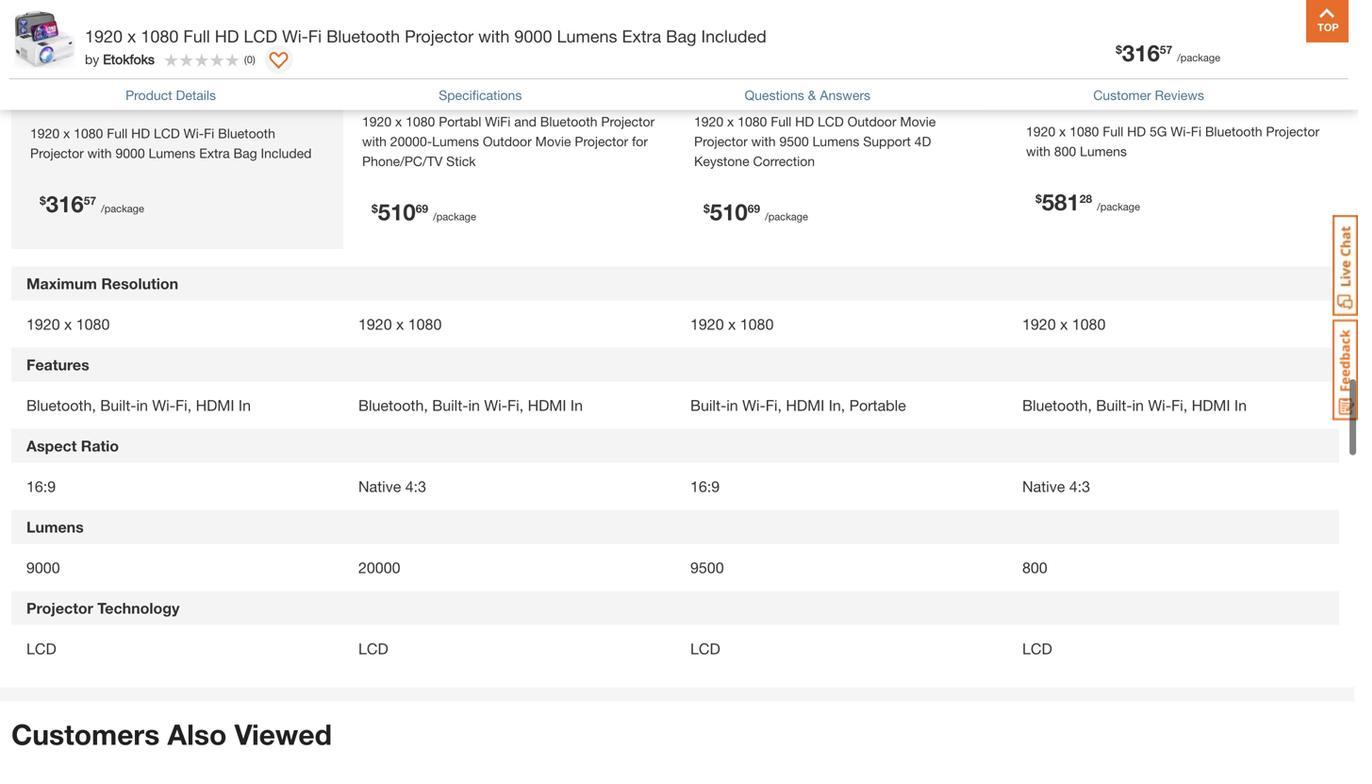 Task type: locate. For each thing, give the bounding box(es) containing it.
1080 inside 1920 x 1080 full hd lcd outdoor movie projector with 9500 lumens support 4d keystone correction
[[738, 114, 767, 129]]

with up the correction at right top
[[752, 134, 776, 149]]

1 horizontal spatial bluetooth
[[540, 114, 598, 129]]

1080 inside 1920 x 1080 portabl wifi and bluetooth projector with 20000-lumens outdoor movie projector for phone/pc/tv stick
[[406, 114, 435, 129]]

$ 510 69 /package for phone/pc/tv
[[372, 198, 476, 225]]

product
[[126, 87, 172, 103]]

1 native from the left
[[359, 478, 401, 496]]

1 horizontal spatial bluetooth, built-in wi-fi, hdmi in
[[359, 397, 583, 414]]

/package up resolution
[[101, 202, 144, 214]]

viewed
[[235, 718, 332, 751]]

1080 inside 1920 x 1080 full hd 5g wi-fi bluetooth projector with 800 lumens
[[1070, 124, 1100, 139]]

1 horizontal spatial 510
[[710, 198, 748, 225]]

0 horizontal spatial 4:3
[[406, 478, 427, 496]]

1 horizontal spatial 16:9
[[691, 478, 720, 496]]

$ down keystone on the right
[[704, 202, 710, 215]]

1920 x 1080 full hd 5g wi-fi bluetooth projector with 800 lumens link
[[1027, 124, 1320, 159]]

ratio
[[81, 437, 119, 455]]

product image image
[[14, 9, 75, 71]]

fi,
[[175, 397, 192, 414], [508, 397, 524, 414], [766, 397, 782, 414], [1172, 397, 1188, 414]]

1 horizontal spatial 800
[[1055, 144, 1077, 159]]

/package up reviews
[[1178, 51, 1221, 64]]

1 horizontal spatial movie
[[901, 114, 936, 129]]

69
[[416, 202, 428, 215], [748, 202, 761, 215]]

1 16:9 from the left
[[26, 478, 56, 496]]

0 horizontal spatial bluetooth
[[327, 26, 400, 46]]

product details button
[[126, 85, 216, 105], [126, 85, 216, 105]]

2 horizontal spatial bluetooth,
[[1023, 397, 1092, 414]]

specifications button
[[439, 85, 522, 105], [439, 85, 522, 105]]

answers
[[820, 87, 871, 103]]

1 horizontal spatial fi
[[1192, 124, 1202, 139]]

bluetooth for 9000
[[327, 26, 400, 46]]

lcd
[[244, 26, 277, 46], [818, 114, 844, 129], [26, 640, 56, 658], [359, 640, 388, 658], [691, 640, 721, 658], [1023, 640, 1053, 658]]

0 vertical spatial $ 316 57 /package
[[1116, 39, 1221, 66]]

portable
[[850, 397, 907, 414]]

projector
[[405, 26, 474, 46], [601, 114, 655, 129], [1267, 124, 1320, 139], [575, 134, 629, 149], [694, 134, 748, 149], [26, 599, 93, 617]]

questions & answers button
[[745, 85, 871, 105], [745, 85, 871, 105]]

/package for 1920 x 1080 full hd 5g wi-fi bluetooth projector with 800 lumens
[[1097, 201, 1141, 213]]

keystone
[[694, 154, 750, 169]]

9000 up projector technology
[[26, 559, 60, 577]]

)
[[253, 53, 255, 65]]

3 bluetooth, from the left
[[1023, 397, 1092, 414]]

$ inside '$ 581 28 /package'
[[1036, 192, 1042, 205]]

lumens up 28 in the right of the page
[[1080, 144, 1127, 159]]

bluetooth
[[327, 26, 400, 46], [540, 114, 598, 129], [1206, 124, 1263, 139]]

0 horizontal spatial $ 316 57 /package
[[40, 190, 144, 217]]

1 horizontal spatial in
[[571, 397, 583, 414]]

2 native from the left
[[1023, 478, 1066, 496]]

316 up "maximum"
[[46, 190, 84, 217]]

(
[[244, 53, 247, 65]]

/package down "stick" in the top left of the page
[[433, 211, 476, 223]]

1 vertical spatial 9000
[[26, 559, 60, 577]]

2 horizontal spatial hd
[[1128, 124, 1147, 139]]

full down customer
[[1103, 124, 1124, 139]]

x
[[127, 26, 136, 46], [395, 114, 402, 129], [728, 114, 734, 129], [1060, 124, 1067, 139], [64, 315, 72, 333], [396, 315, 404, 333], [728, 315, 736, 333], [1061, 315, 1068, 333]]

1 vertical spatial 57
[[84, 194, 96, 207]]

hdmi
[[196, 397, 234, 414], [528, 397, 567, 414], [786, 397, 825, 414], [1192, 397, 1231, 414]]

4:3
[[406, 478, 427, 496], [1070, 478, 1091, 496]]

0 horizontal spatial in
[[239, 397, 251, 414]]

0
[[247, 53, 253, 65]]

1 in from the left
[[136, 397, 148, 414]]

/package right 28 in the right of the page
[[1097, 201, 1141, 213]]

0 horizontal spatial bluetooth, built-in wi-fi, hdmi in
[[26, 397, 251, 414]]

1 horizontal spatial full
[[771, 114, 792, 129]]

0 vertical spatial outdoor
[[848, 114, 897, 129]]

1 vertical spatial 9500
[[691, 559, 724, 577]]

3 built- from the left
[[691, 397, 727, 414]]

extra
[[622, 26, 662, 46]]

2 horizontal spatial bluetooth, built-in wi-fi, hdmi in
[[1023, 397, 1247, 414]]

1 horizontal spatial native 4:3
[[1023, 478, 1091, 496]]

1 in from the left
[[239, 397, 251, 414]]

0 horizontal spatial 800
[[1023, 559, 1048, 577]]

1 horizontal spatial bluetooth,
[[359, 397, 428, 414]]

full up details
[[183, 26, 210, 46]]

native 4:3
[[359, 478, 427, 496], [1023, 478, 1091, 496]]

0 horizontal spatial 57
[[84, 194, 96, 207]]

9000
[[515, 26, 552, 46], [26, 559, 60, 577]]

20000
[[359, 559, 401, 577]]

0 vertical spatial 316
[[1123, 39, 1160, 66]]

2 built- from the left
[[432, 397, 468, 414]]

9000 up specifications
[[515, 26, 552, 46]]

28
[[1080, 192, 1093, 205]]

features
[[26, 356, 89, 374]]

$ for 1920 x 1080 full hd lcd outdoor movie projector with 9500 lumens support 4d keystone correction
[[704, 202, 710, 215]]

1 4:3 from the left
[[406, 478, 427, 496]]

1920 x 1080 full hd 5g wi-fi bluetooth projector with 800 lumens image
[[1017, 0, 1330, 103]]

bag
[[666, 26, 697, 46]]

full inside 1920 x 1080 full hd lcd outdoor movie projector with 9500 lumens support 4d keystone correction
[[771, 114, 792, 129]]

outdoor up support
[[848, 114, 897, 129]]

4 hdmi from the left
[[1192, 397, 1231, 414]]

0 horizontal spatial movie
[[536, 134, 571, 149]]

69 for correction
[[748, 202, 761, 215]]

1 horizontal spatial 9500
[[780, 134, 809, 149]]

with
[[478, 26, 510, 46], [362, 134, 387, 149], [752, 134, 776, 149], [1027, 144, 1051, 159]]

1 vertical spatial fi
[[1192, 124, 1202, 139]]

0 horizontal spatial native
[[359, 478, 401, 496]]

1080
[[141, 26, 179, 46], [406, 114, 435, 129], [738, 114, 767, 129], [1070, 124, 1100, 139], [76, 315, 110, 333], [408, 315, 442, 333], [740, 315, 774, 333], [1073, 315, 1106, 333]]

with up specifications
[[478, 26, 510, 46]]

in
[[136, 397, 148, 414], [468, 397, 480, 414], [727, 397, 739, 414], [1133, 397, 1144, 414]]

( 0 )
[[244, 53, 255, 65]]

projector inside 1920 x 1080 full hd lcd outdoor movie projector with 9500 lumens support 4d keystone correction
[[694, 134, 748, 149]]

3 1920 x 1080 from the left
[[691, 315, 774, 333]]

$ 510 69 /package
[[372, 198, 476, 225], [704, 198, 809, 225]]

$ 510 69 /package down phone/pc/tv
[[372, 198, 476, 225]]

built-
[[100, 397, 136, 414], [432, 397, 468, 414], [691, 397, 727, 414], [1097, 397, 1133, 414]]

3 in from the left
[[1235, 397, 1247, 414]]

4 1920 x 1080 from the left
[[1023, 315, 1106, 333]]

full
[[183, 26, 210, 46], [771, 114, 792, 129], [1103, 124, 1124, 139]]

bluetooth,
[[26, 397, 96, 414], [359, 397, 428, 414], [1023, 397, 1092, 414]]

2 in from the left
[[468, 397, 480, 414]]

0 horizontal spatial 16:9
[[26, 478, 56, 496]]

hd inside 1920 x 1080 full hd 5g wi-fi bluetooth projector with 800 lumens
[[1128, 124, 1147, 139]]

fi
[[308, 26, 322, 46], [1192, 124, 1202, 139]]

$ 316 57 /package up maximum resolution at the left top of page
[[40, 190, 144, 217]]

top button
[[1307, 0, 1349, 42]]

lumens down answers
[[813, 134, 860, 149]]

0 horizontal spatial $ 510 69 /package
[[372, 198, 476, 225]]

9500
[[780, 134, 809, 149], [691, 559, 724, 577]]

hd
[[215, 26, 239, 46], [796, 114, 814, 129], [1128, 124, 1147, 139]]

16:9
[[26, 478, 56, 496], [691, 478, 720, 496]]

69 for phone/pc/tv
[[416, 202, 428, 215]]

$
[[1116, 43, 1123, 56], [1036, 192, 1042, 205], [40, 194, 46, 207], [372, 202, 378, 215], [704, 202, 710, 215]]

9500 inside 1920 x 1080 full hd lcd outdoor movie projector with 9500 lumens support 4d keystone correction
[[780, 134, 809, 149]]

movie up 4d in the top of the page
[[901, 114, 936, 129]]

510 down keystone on the right
[[710, 198, 748, 225]]

x inside 1920 x 1080 full hd 5g wi-fi bluetooth projector with 800 lumens
[[1060, 124, 1067, 139]]

510 down phone/pc/tv
[[378, 198, 416, 225]]

69 down phone/pc/tv
[[416, 202, 428, 215]]

customer reviews button
[[1094, 85, 1205, 105], [1094, 85, 1205, 105]]

/package down the correction at right top
[[765, 211, 809, 223]]

0 horizontal spatial 510
[[378, 198, 416, 225]]

316
[[1123, 39, 1160, 66], [46, 190, 84, 217]]

outdoor
[[848, 114, 897, 129], [483, 134, 532, 149]]

3 fi, from the left
[[766, 397, 782, 414]]

lumens down portabl
[[432, 134, 479, 149]]

4 in from the left
[[1133, 397, 1144, 414]]

0 horizontal spatial 69
[[416, 202, 428, 215]]

fi inside 1920 x 1080 full hd 5g wi-fi bluetooth projector with 800 lumens
[[1192, 124, 1202, 139]]

native
[[359, 478, 401, 496], [1023, 478, 1066, 496]]

1920
[[85, 26, 123, 46], [362, 114, 392, 129], [694, 114, 724, 129], [1027, 124, 1056, 139], [26, 315, 60, 333], [359, 315, 392, 333], [691, 315, 724, 333], [1023, 315, 1056, 333]]

with up 581
[[1027, 144, 1051, 159]]

2 16:9 from the left
[[691, 478, 720, 496]]

questions & answers
[[745, 87, 871, 103]]

$ 510 69 /package down the correction at right top
[[704, 198, 809, 225]]

800
[[1055, 144, 1077, 159], [1023, 559, 1048, 577]]

with up phone/pc/tv
[[362, 134, 387, 149]]

510
[[378, 198, 416, 225], [710, 198, 748, 225]]

1920 inside 1920 x 1080 full hd 5g wi-fi bluetooth projector with 800 lumens
[[1027, 124, 1056, 139]]

full inside 1920 x 1080 full hd 5g wi-fi bluetooth projector with 800 lumens
[[1103, 124, 1124, 139]]

hd for 510
[[796, 114, 814, 129]]

1 69 from the left
[[416, 202, 428, 215]]

bluetooth, built-in wi-fi, hdmi in
[[26, 397, 251, 414], [359, 397, 583, 414], [1023, 397, 1247, 414]]

0 vertical spatial 9500
[[780, 134, 809, 149]]

1 $ 510 69 /package from the left
[[372, 198, 476, 225]]

specifications
[[439, 87, 522, 103]]

/package
[[1178, 51, 1221, 64], [1097, 201, 1141, 213], [101, 202, 144, 214], [433, 211, 476, 223], [765, 211, 809, 223]]

$ 316 57 /package
[[1116, 39, 1221, 66], [40, 190, 144, 217]]

maximum resolution
[[26, 275, 178, 293]]

2 $ 510 69 /package from the left
[[704, 198, 809, 225]]

outdoor inside 1920 x 1080 portabl wifi and bluetooth projector with 20000-lumens outdoor movie projector for phone/pc/tv stick
[[483, 134, 532, 149]]

0 horizontal spatial native 4:3
[[359, 478, 427, 496]]

1 vertical spatial $ 316 57 /package
[[40, 190, 144, 217]]

0 horizontal spatial fi
[[308, 26, 322, 46]]

lumens left extra
[[557, 26, 618, 46]]

57
[[1160, 43, 1173, 56], [84, 194, 96, 207]]

0 vertical spatial 57
[[1160, 43, 1173, 56]]

57 up maximum resolution at the left top of page
[[84, 194, 96, 207]]

1 vertical spatial movie
[[536, 134, 571, 149]]

2 hdmi from the left
[[528, 397, 567, 414]]

2 horizontal spatial in
[[1235, 397, 1247, 414]]

0 horizontal spatial 9000
[[26, 559, 60, 577]]

1 horizontal spatial 69
[[748, 202, 761, 215]]

5g
[[1150, 124, 1168, 139]]

in,
[[829, 397, 846, 414]]

wi-
[[282, 26, 308, 46], [1171, 124, 1192, 139], [152, 397, 175, 414], [484, 397, 508, 414], [743, 397, 766, 414], [1149, 397, 1172, 414]]

stick
[[446, 154, 476, 169]]

0 vertical spatial movie
[[901, 114, 936, 129]]

$ down phone/pc/tv
[[372, 202, 378, 215]]

510 for correction
[[710, 198, 748, 225]]

hd inside 1920 x 1080 full hd lcd outdoor movie projector with 9500 lumens support 4d keystone correction
[[796, 114, 814, 129]]

2 horizontal spatial bluetooth
[[1206, 124, 1263, 139]]

wifi
[[485, 114, 511, 129]]

&
[[808, 87, 817, 103]]

lumens
[[557, 26, 618, 46], [432, 134, 479, 149], [813, 134, 860, 149], [1080, 144, 1127, 159], [26, 518, 84, 536]]

/package inside '$ 581 28 /package'
[[1097, 201, 1141, 213]]

0 vertical spatial 800
[[1055, 144, 1077, 159]]

1 built- from the left
[[100, 397, 136, 414]]

0 horizontal spatial bluetooth,
[[26, 397, 96, 414]]

1 horizontal spatial 316
[[1123, 39, 1160, 66]]

1 510 from the left
[[378, 198, 416, 225]]

4 fi, from the left
[[1172, 397, 1188, 414]]

2 69 from the left
[[748, 202, 761, 215]]

$ left 28 in the right of the page
[[1036, 192, 1042, 205]]

1 horizontal spatial hd
[[796, 114, 814, 129]]

outdoor down wifi at the left top of page
[[483, 134, 532, 149]]

1 vertical spatial outdoor
[[483, 134, 532, 149]]

69 down the correction at right top
[[748, 202, 761, 215]]

316 up customer reviews
[[1123, 39, 1160, 66]]

2 510 from the left
[[710, 198, 748, 225]]

in
[[239, 397, 251, 414], [571, 397, 583, 414], [1235, 397, 1247, 414]]

1 vertical spatial 316
[[46, 190, 84, 217]]

with inside 1920 x 1080 full hd 5g wi-fi bluetooth projector with 800 lumens
[[1027, 144, 1051, 159]]

1 hdmi from the left
[[196, 397, 234, 414]]

full down questions
[[771, 114, 792, 129]]

2 horizontal spatial full
[[1103, 124, 1124, 139]]

2 bluetooth, from the left
[[359, 397, 428, 414]]

1 horizontal spatial outdoor
[[848, 114, 897, 129]]

1 horizontal spatial native
[[1023, 478, 1066, 496]]

movie
[[901, 114, 936, 129], [536, 134, 571, 149]]

projector technology
[[26, 599, 180, 617]]

$ 316 57 /package up reviews
[[1116, 39, 1221, 66]]

outdoor inside 1920 x 1080 full hd lcd outdoor movie projector with 9500 lumens support 4d keystone correction
[[848, 114, 897, 129]]

57 up reviews
[[1160, 43, 1173, 56]]

movie down and on the top left of page
[[536, 134, 571, 149]]

1 horizontal spatial $ 510 69 /package
[[704, 198, 809, 225]]

0 vertical spatial 9000
[[515, 26, 552, 46]]

1920 x 1080 full hd lcd outdoor movie projector with 9500 lumens support 4d keystone correction link
[[694, 114, 936, 169]]

1 horizontal spatial 4:3
[[1070, 478, 1091, 496]]

3 bluetooth, built-in wi-fi, hdmi in from the left
[[1023, 397, 1247, 414]]

0 horizontal spatial outdoor
[[483, 134, 532, 149]]

0 vertical spatial fi
[[308, 26, 322, 46]]

1920 x 1080 full hd lcd wi-fi bluetooth projector with 9000 lumens extra bag included
[[85, 26, 767, 46]]

reviews
[[1155, 87, 1205, 103]]

1 horizontal spatial 9000
[[515, 26, 552, 46]]

bluetooth inside 1920 x 1080 full hd 5g wi-fi bluetooth projector with 800 lumens
[[1206, 124, 1263, 139]]



Task type: describe. For each thing, give the bounding box(es) containing it.
lumens inside 1920 x 1080 full hd lcd outdoor movie projector with 9500 lumens support 4d keystone correction
[[813, 134, 860, 149]]

customers
[[11, 718, 160, 751]]

$ 510 69 /package for correction
[[704, 198, 809, 225]]

3 hdmi from the left
[[786, 397, 825, 414]]

customer
[[1094, 87, 1152, 103]]

lumens down aspect
[[26, 518, 84, 536]]

2 in from the left
[[571, 397, 583, 414]]

1 vertical spatial 800
[[1023, 559, 1048, 577]]

for
[[632, 134, 648, 149]]

510 for phone/pc/tv
[[378, 198, 416, 225]]

1920 x 1080 portabl wifi and bluetooth projector with 20000-lumens outdoor movie projector for phone/pc/tv stick link
[[362, 114, 655, 169]]

and
[[515, 114, 537, 129]]

1920 inside 1920 x 1080 portabl wifi and bluetooth projector with 20000-lumens outdoor movie projector for phone/pc/tv stick
[[362, 114, 392, 129]]

/package for 1920 x 1080 portabl wifi and bluetooth projector with 20000-lumens outdoor movie projector for phone/pc/tv stick
[[433, 211, 476, 223]]

product details
[[126, 87, 216, 103]]

0 horizontal spatial 9500
[[691, 559, 724, 577]]

1920 x 1080 portabl wifi and bluetooth projector with 20000-lumens outdoor movie projector for phone/pc/tv stick
[[362, 114, 655, 169]]

maximum
[[26, 275, 97, 293]]

display image
[[270, 52, 288, 71]]

aspect ratio
[[26, 437, 119, 455]]

x inside 1920 x 1080 portabl wifi and bluetooth projector with 20000-lumens outdoor movie projector for phone/pc/tv stick
[[395, 114, 402, 129]]

live chat image
[[1333, 215, 1359, 316]]

1 horizontal spatial 57
[[1160, 43, 1173, 56]]

2 native 4:3 from the left
[[1023, 478, 1091, 496]]

lumens inside 1920 x 1080 portabl wifi and bluetooth projector with 20000-lumens outdoor movie projector for phone/pc/tv stick
[[432, 134, 479, 149]]

wi- inside 1920 x 1080 full hd 5g wi-fi bluetooth projector with 800 lumens
[[1171, 124, 1192, 139]]

800 inside 1920 x 1080 full hd 5g wi-fi bluetooth projector with 800 lumens
[[1055, 144, 1077, 159]]

x inside 1920 x 1080 full hd lcd outdoor movie projector with 9500 lumens support 4d keystone correction
[[728, 114, 734, 129]]

full for 510
[[771, 114, 792, 129]]

bluetooth for 800
[[1206, 124, 1263, 139]]

portabl
[[439, 114, 482, 129]]

with inside 1920 x 1080 portabl wifi and bluetooth projector with 20000-lumens outdoor movie projector for phone/pc/tv stick
[[362, 134, 387, 149]]

1 1920 x 1080 from the left
[[26, 315, 110, 333]]

1920 inside 1920 x 1080 full hd lcd outdoor movie projector with 9500 lumens support 4d keystone correction
[[694, 114, 724, 129]]

2 4:3 from the left
[[1070, 478, 1091, 496]]

aspect
[[26, 437, 77, 455]]

full for 581
[[1103, 124, 1124, 139]]

included
[[702, 26, 767, 46]]

0 horizontal spatial full
[[183, 26, 210, 46]]

/package for 1920 x 1080 full hd lcd outdoor movie projector with 9500 lumens support 4d keystone correction
[[765, 211, 809, 223]]

by etokfoks
[[85, 51, 155, 67]]

581
[[1042, 188, 1080, 215]]

3 in from the left
[[727, 397, 739, 414]]

resolution
[[101, 275, 178, 293]]

customers also viewed
[[11, 718, 332, 751]]

correction
[[753, 154, 815, 169]]

feedback link image
[[1333, 319, 1359, 421]]

etokfoks
[[103, 51, 155, 67]]

questions
[[745, 87, 805, 103]]

also
[[168, 718, 227, 751]]

0 horizontal spatial hd
[[215, 26, 239, 46]]

1 fi, from the left
[[175, 397, 192, 414]]

fi for lcd
[[308, 26, 322, 46]]

customer reviews
[[1094, 87, 1205, 103]]

$ for 1920 x 1080 full hd 5g wi-fi bluetooth projector with 800 lumens
[[1036, 192, 1042, 205]]

1 native 4:3 from the left
[[359, 478, 427, 496]]

2 fi, from the left
[[508, 397, 524, 414]]

2 1920 x 1080 from the left
[[359, 315, 442, 333]]

4d
[[915, 134, 932, 149]]

bluetooth inside 1920 x 1080 portabl wifi and bluetooth projector with 20000-lumens outdoor movie projector for phone/pc/tv stick
[[540, 114, 598, 129]]

details
[[176, 87, 216, 103]]

movie inside 1920 x 1080 portabl wifi and bluetooth projector with 20000-lumens outdoor movie projector for phone/pc/tv stick
[[536, 134, 571, 149]]

2 bluetooth, built-in wi-fi, hdmi in from the left
[[359, 397, 583, 414]]

20000-
[[390, 134, 432, 149]]

4 built- from the left
[[1097, 397, 1133, 414]]

1920 x 1080 full hd lcd outdoor movie projector with 9500 lumens support 4d keystone correction
[[694, 114, 936, 169]]

0 horizontal spatial 316
[[46, 190, 84, 217]]

support
[[864, 134, 911, 149]]

lumens inside 1920 x 1080 full hd 5g wi-fi bluetooth projector with 800 lumens
[[1080, 144, 1127, 159]]

lcd inside 1920 x 1080 full hd lcd outdoor movie projector with 9500 lumens support 4d keystone correction
[[818, 114, 844, 129]]

hd for 581
[[1128, 124, 1147, 139]]

1920 x 1080 full hd lcd outdoor movie projector with 9500 lumens support 4d keystone correction image
[[685, 0, 998, 93]]

by
[[85, 51, 99, 67]]

$ 581 28 /package
[[1036, 188, 1141, 215]]

$ for 1920 x 1080 portabl wifi and bluetooth projector with 20000-lumens outdoor movie projector for phone/pc/tv stick
[[372, 202, 378, 215]]

1 bluetooth, built-in wi-fi, hdmi in from the left
[[26, 397, 251, 414]]

1920 x 1080 portabl wifi and bluetooth projector with 20000-lumens outdoor movie projector for phone/pc/tv stick image
[[353, 0, 666, 93]]

technology
[[97, 599, 180, 617]]

phone/pc/tv
[[362, 154, 443, 169]]

$ up customer
[[1116, 43, 1123, 56]]

1 horizontal spatial $ 316 57 /package
[[1116, 39, 1221, 66]]

1 bluetooth, from the left
[[26, 397, 96, 414]]

1920 x 1080 full hd 5g wi-fi bluetooth projector with 800 lumens
[[1027, 124, 1320, 159]]

projector inside 1920 x 1080 full hd 5g wi-fi bluetooth projector with 800 lumens
[[1267, 124, 1320, 139]]

built-in wi-fi, hdmi in, portable
[[691, 397, 907, 414]]

$ up "maximum"
[[40, 194, 46, 207]]

movie inside 1920 x 1080 full hd lcd outdoor movie projector with 9500 lumens support 4d keystone correction
[[901, 114, 936, 129]]

with inside 1920 x 1080 full hd lcd outdoor movie projector with 9500 lumens support 4d keystone correction
[[752, 134, 776, 149]]

fi for 5g
[[1192, 124, 1202, 139]]



Task type: vqa. For each thing, say whether or not it's contained in the screenshot.


